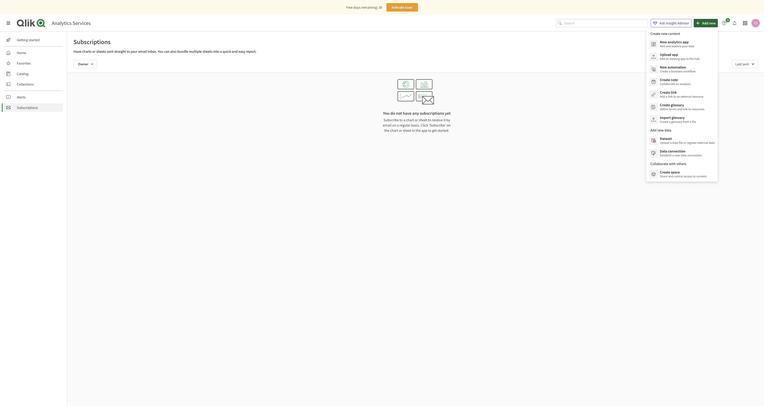 Task type: vqa. For each thing, say whether or not it's contained in the screenshot.
Create within the Create Glossary Define Terms And Link To Resources
yes



Task type: describe. For each thing, give the bounding box(es) containing it.
straight
[[114, 49, 126, 54]]

1 vertical spatial your
[[131, 49, 138, 54]]

0 vertical spatial email
[[138, 49, 147, 54]]

add new button
[[694, 19, 718, 27]]

menu containing new analytics app
[[647, 28, 718, 182]]

dataset menu item
[[647, 134, 718, 147]]

explore
[[672, 44, 682, 48]]

free days remaining: 30
[[346, 5, 382, 10]]

or up basis.
[[415, 118, 418, 122]]

it
[[444, 118, 446, 122]]

1 horizontal spatial on
[[447, 123, 451, 128]]

link inside create glossary define terms and link to resources
[[683, 107, 688, 111]]

new automation menu item
[[647, 63, 718, 76]]

file inside the "import glossary create a glossary from a file"
[[692, 120, 696, 124]]

import glossary create a glossary from a file
[[660, 115, 696, 124]]

subscriptions
[[420, 111, 444, 116]]

filters region
[[67, 56, 764, 72]]

and left easy
[[232, 49, 238, 54]]

activate now! link
[[387, 3, 418, 12]]

getting started
[[17, 38, 40, 42]]

access
[[684, 174, 693, 178]]

app right the existing
[[681, 57, 686, 61]]

create for create space
[[660, 170, 670, 175]]

1 sheets from the left
[[96, 49, 106, 54]]

terms
[[669, 107, 677, 111]]

Search text field
[[564, 19, 648, 27]]

favorites link
[[4, 59, 63, 67]]

subscriptions link
[[4, 103, 63, 112]]

get
[[432, 128, 437, 133]]

click
[[421, 123, 428, 128]]

create inside new automation create a business workflow
[[660, 69, 669, 73]]

days
[[354, 5, 361, 10]]

by
[[447, 118, 450, 122]]

charts
[[82, 49, 92, 54]]

create inside the "import glossary create a glossary from a file"
[[660, 120, 669, 124]]

to inside upload app add an existing app to the hub
[[686, 57, 689, 61]]

or inside dataset upload a data file or register external data
[[684, 141, 687, 145]]

1 vertical spatial sheet
[[403, 128, 411, 133]]

a inside data connection establish a new data connection
[[673, 153, 674, 157]]

have
[[403, 111, 412, 116]]

import glossary menu item
[[647, 113, 718, 126]]

do
[[391, 111, 395, 116]]

control
[[674, 174, 684, 178]]

space
[[671, 170, 680, 175]]

have charts or sheets sent straight to your email inbox. you can also bundle multiple sheets into a quick and easy report.
[[73, 49, 257, 54]]

you inside you do not have any subscriptions yet subscribe to a chart or sheet to receive it by email on a regular basis. click 'subscribe' on the chart or sheet in the app to get started.
[[383, 111, 390, 116]]

inbox.
[[148, 49, 157, 54]]

basis.
[[411, 123, 420, 128]]

1 horizontal spatial the
[[416, 128, 421, 133]]

quick
[[223, 49, 231, 54]]

getting started link
[[4, 36, 63, 44]]

glossary left from
[[671, 120, 682, 124]]

new automation create a business workflow
[[660, 65, 696, 73]]

an inside upload app add an existing app to the hub
[[666, 57, 669, 61]]

to inside create glossary define terms and link to resources
[[689, 107, 691, 111]]

activate
[[392, 5, 404, 10]]

link up terms
[[668, 94, 673, 98]]

0 horizontal spatial the
[[384, 128, 390, 133]]

data
[[660, 149, 667, 154]]

app inside you do not have any subscriptions yet subscribe to a chart or sheet to receive it by email on a regular basis. click 'subscribe' on the chart or sheet in the app to get started.
[[422, 128, 428, 133]]

to inside create space share and control access to content
[[693, 174, 696, 178]]

analytics
[[52, 20, 72, 26]]

'subscribe'
[[429, 123, 446, 128]]

1 vertical spatial chart
[[390, 128, 398, 133]]

activate now!
[[392, 5, 413, 10]]

can
[[164, 49, 170, 54]]

register
[[687, 141, 697, 145]]

email inside you do not have any subscriptions yet subscribe to a chart or sheet to receive it by email on a regular basis. click 'subscribe' on the chart or sheet in the app to get started.
[[383, 123, 392, 128]]

not
[[396, 111, 402, 116]]

easy
[[239, 49, 245, 54]]

external for create link
[[681, 94, 692, 98]]

business
[[671, 69, 683, 73]]

catalog
[[17, 71, 28, 76]]

30
[[379, 5, 382, 10]]

started.
[[438, 128, 449, 133]]

data inside data connection establish a new data connection
[[681, 153, 687, 157]]

glossary for import glossary
[[672, 115, 685, 120]]

add inside upload app add an existing app to the hub
[[660, 57, 665, 61]]

upload app menu item
[[647, 50, 718, 63]]

create note collaborate on analysis
[[660, 77, 691, 86]]

content
[[697, 174, 707, 178]]

add inside dropdown button
[[702, 21, 709, 25]]

you do not have any subscriptions yet subscribe to a chart or sheet to receive it by email on a regular basis. click 'subscribe' on the chart or sheet in the app to get started.
[[383, 111, 451, 133]]

regular
[[400, 123, 411, 128]]

services
[[73, 20, 91, 26]]

hub
[[695, 57, 700, 61]]

add inside 'create link add a link to an external resource'
[[660, 94, 665, 98]]

catalog link
[[4, 70, 63, 78]]

external for dataset
[[698, 141, 708, 145]]

and inside create space share and control access to content
[[668, 174, 673, 178]]

ask insight advisor
[[660, 21, 690, 25]]

insight
[[666, 21, 677, 25]]

from
[[683, 120, 689, 124]]

to down 'subscriptions' in the right of the page
[[428, 118, 431, 122]]

a up regular
[[404, 118, 405, 122]]

any
[[413, 111, 419, 116]]

collaborate
[[660, 82, 675, 86]]

a down terms
[[669, 120, 671, 124]]

analysis
[[680, 82, 691, 86]]

in
[[412, 128, 415, 133]]

have
[[73, 49, 81, 54]]

2 sheets from the left
[[203, 49, 213, 54]]

also
[[170, 49, 177, 54]]

data connection menu item
[[647, 147, 718, 160]]

create link add a link to an external resource
[[660, 90, 704, 98]]

advisor
[[678, 21, 690, 25]]

collections link
[[4, 80, 63, 88]]

data connection establish a new data connection
[[660, 149, 702, 157]]

analytics
[[668, 40, 682, 44]]

subscribe
[[384, 118, 399, 122]]

the inside upload app add an existing app to the hub
[[690, 57, 694, 61]]

1 horizontal spatial chart
[[406, 118, 414, 122]]



Task type: locate. For each thing, give the bounding box(es) containing it.
create space share and control access to content
[[660, 170, 707, 178]]

0 vertical spatial file
[[692, 120, 696, 124]]

1 horizontal spatial subscriptions
[[73, 38, 111, 46]]

1 vertical spatial email
[[383, 123, 392, 128]]

5 create from the top
[[660, 120, 669, 124]]

you left the do
[[383, 111, 390, 116]]

alerts
[[17, 95, 26, 99]]

on down subscribe
[[392, 123, 396, 128]]

to left resources
[[689, 107, 691, 111]]

favorites
[[17, 61, 31, 66]]

free
[[346, 5, 353, 10]]

create for create note
[[660, 77, 670, 82]]

an left the existing
[[666, 57, 669, 61]]

and inside new analytics app add and explore your data
[[666, 44, 671, 48]]

1 horizontal spatial sheet
[[419, 118, 427, 122]]

add inside new analytics app add and explore your data
[[660, 44, 665, 48]]

glossary inside create glossary define terms and link to resources
[[671, 103, 684, 107]]

sheet up click
[[419, 118, 427, 122]]

to left hub
[[686, 57, 689, 61]]

2 upload from the top
[[660, 141, 670, 145]]

1 horizontal spatial an
[[677, 94, 680, 98]]

into
[[213, 49, 219, 54]]

new analytics app menu item
[[647, 38, 718, 50]]

workflow
[[684, 69, 696, 73]]

add right advisor
[[702, 21, 709, 25]]

a right into
[[220, 49, 222, 54]]

subscriptions inside navigation pane element
[[17, 105, 38, 110]]

0 horizontal spatial you
[[158, 49, 163, 54]]

app inside new analytics app add and explore your data
[[683, 40, 689, 44]]

an
[[666, 57, 669, 61], [677, 94, 680, 98]]

to inside 'create link add a link to an external resource'
[[674, 94, 676, 98]]

note
[[671, 77, 678, 82]]

upload up data
[[660, 141, 670, 145]]

create inside "create note collaborate on analysis"
[[660, 77, 670, 82]]

file inside dataset upload a data file or register external data
[[679, 141, 683, 145]]

create left business
[[660, 69, 669, 73]]

the right in
[[416, 128, 421, 133]]

0 horizontal spatial on
[[392, 123, 396, 128]]

0 vertical spatial your
[[682, 44, 688, 48]]

import
[[660, 115, 671, 120]]

navigation pane element
[[0, 34, 67, 114]]

file up data connection establish a new data connection
[[679, 141, 683, 145]]

home link
[[4, 49, 63, 57]]

to up create glossary define terms and link to resources
[[674, 94, 676, 98]]

app right the explore
[[683, 40, 689, 44]]

chart down subscribe
[[390, 128, 398, 133]]

analytics services element
[[52, 20, 91, 26]]

your inside new analytics app add and explore your data
[[682, 44, 688, 48]]

sheets left into
[[203, 49, 213, 54]]

multiple
[[189, 49, 202, 54]]

new left analytics
[[660, 40, 667, 44]]

1 horizontal spatial email
[[383, 123, 392, 128]]

sheets
[[96, 49, 106, 54], [203, 49, 213, 54]]

1 vertical spatial subscriptions
[[17, 105, 38, 110]]

on
[[676, 82, 680, 86], [392, 123, 396, 128], [447, 123, 451, 128]]

2 new from the top
[[660, 65, 667, 70]]

0 vertical spatial upload
[[660, 52, 672, 57]]

create up "import"
[[660, 103, 670, 107]]

a inside 'create link add a link to an external resource'
[[666, 94, 668, 98]]

resources
[[692, 107, 705, 111]]

ask insight advisor button
[[651, 19, 692, 27]]

upload inside upload app add an existing app to the hub
[[660, 52, 672, 57]]

new left automation
[[660, 65, 667, 70]]

add left the existing
[[660, 57, 665, 61]]

new
[[709, 21, 716, 25], [675, 153, 680, 157]]

on inside "create note collaborate on analysis"
[[676, 82, 680, 86]]

connection down dataset menu item
[[668, 149, 686, 154]]

to right access
[[693, 174, 696, 178]]

create left space
[[660, 170, 670, 175]]

0 horizontal spatial email
[[138, 49, 147, 54]]

0 vertical spatial new
[[709, 21, 716, 25]]

0 vertical spatial external
[[681, 94, 692, 98]]

0 horizontal spatial new
[[675, 153, 680, 157]]

0 horizontal spatial an
[[666, 57, 669, 61]]

1 horizontal spatial external
[[698, 141, 708, 145]]

create for create link
[[660, 90, 670, 95]]

yet
[[445, 111, 451, 116]]

6 create from the top
[[660, 170, 670, 175]]

glossary down terms
[[672, 115, 685, 120]]

chart
[[406, 118, 414, 122], [390, 128, 398, 133]]

started
[[29, 38, 40, 42]]

0 horizontal spatial subscriptions
[[17, 105, 38, 110]]

the
[[690, 57, 694, 61], [384, 128, 390, 133], [416, 128, 421, 133]]

1 upload from the top
[[660, 52, 672, 57]]

1 create from the top
[[660, 69, 669, 73]]

subscriptions up charts
[[73, 38, 111, 46]]

email down subscribe
[[383, 123, 392, 128]]

and
[[666, 44, 671, 48], [232, 49, 238, 54], [677, 107, 683, 111], [668, 174, 673, 178]]

external inside 'create link add a link to an external resource'
[[681, 94, 692, 98]]

connection down register
[[688, 153, 702, 157]]

0 horizontal spatial your
[[131, 49, 138, 54]]

new inside add new dropdown button
[[709, 21, 716, 25]]

glossary for create glossary
[[671, 103, 684, 107]]

an inside 'create link add a link to an external resource'
[[677, 94, 680, 98]]

to right straight
[[127, 49, 130, 54]]

data right the dataset
[[673, 141, 678, 145]]

0 vertical spatial sheet
[[419, 118, 427, 122]]

close sidebar menu image
[[6, 21, 10, 25]]

create inside create glossary define terms and link to resources
[[660, 103, 670, 107]]

2 create from the top
[[660, 77, 670, 82]]

1 horizontal spatial your
[[682, 44, 688, 48]]

1 horizontal spatial new
[[709, 21, 716, 25]]

sent
[[107, 49, 114, 54]]

upload down analytics
[[660, 52, 672, 57]]

automation
[[668, 65, 686, 70]]

create glossary define terms and link to resources
[[660, 103, 705, 111]]

share
[[660, 174, 668, 178]]

1 horizontal spatial you
[[383, 111, 390, 116]]

your right the explore
[[682, 44, 688, 48]]

create inside create space share and control access to content
[[660, 170, 670, 175]]

create
[[660, 69, 669, 73], [660, 77, 670, 82], [660, 90, 670, 95], [660, 103, 670, 107], [660, 120, 669, 124], [660, 170, 670, 175]]

resource
[[692, 94, 704, 98]]

add up "define"
[[660, 94, 665, 98]]

or right charts
[[92, 49, 96, 54]]

0 horizontal spatial sheets
[[96, 49, 106, 54]]

new inside new automation create a business workflow
[[660, 65, 667, 70]]

your right straight
[[131, 49, 138, 54]]

on left "analysis"
[[676, 82, 680, 86]]

data down dataset menu item
[[681, 153, 687, 157]]

link
[[671, 90, 677, 95], [668, 94, 673, 98], [683, 107, 688, 111]]

or
[[92, 49, 96, 54], [415, 118, 418, 122], [399, 128, 402, 133], [684, 141, 687, 145]]

sheet
[[419, 118, 427, 122], [403, 128, 411, 133]]

to
[[127, 49, 130, 54], [686, 57, 689, 61], [674, 94, 676, 98], [689, 107, 691, 111], [400, 118, 403, 122], [428, 118, 431, 122], [428, 128, 431, 133], [693, 174, 696, 178]]

alerts link
[[4, 93, 63, 101]]

a right establish
[[673, 153, 674, 157]]

create down collaborate
[[660, 90, 670, 95]]

file right from
[[692, 120, 696, 124]]

and inside create glossary define terms and link to resources
[[677, 107, 683, 111]]

external inside dataset upload a data file or register external data
[[698, 141, 708, 145]]

and left the explore
[[666, 44, 671, 48]]

file
[[692, 120, 696, 124], [679, 141, 683, 145]]

report.
[[246, 49, 257, 54]]

new
[[660, 40, 667, 44], [660, 65, 667, 70]]

1 new from the top
[[660, 40, 667, 44]]

external up create glossary define terms and link to resources
[[681, 94, 692, 98]]

a down collaborate
[[666, 94, 668, 98]]

chart up regular
[[406, 118, 414, 122]]

1 vertical spatial external
[[698, 141, 708, 145]]

sheets left the "sent"
[[96, 49, 106, 54]]

to up regular
[[400, 118, 403, 122]]

create inside 'create link add a link to an external resource'
[[660, 90, 670, 95]]

or down regular
[[399, 128, 402, 133]]

add left analytics
[[660, 44, 665, 48]]

0 horizontal spatial connection
[[668, 149, 686, 154]]

app
[[683, 40, 689, 44], [672, 52, 678, 57], [681, 57, 686, 61], [422, 128, 428, 133]]

1 horizontal spatial file
[[692, 120, 696, 124]]

0 vertical spatial you
[[158, 49, 163, 54]]

1 vertical spatial file
[[679, 141, 683, 145]]

a left business
[[669, 69, 671, 73]]

0 horizontal spatial external
[[681, 94, 692, 98]]

a inside new automation create a business workflow
[[669, 69, 671, 73]]

connection
[[668, 149, 686, 154], [688, 153, 702, 157]]

menu
[[647, 28, 718, 182]]

create space menu item
[[647, 168, 718, 181]]

last sent image
[[732, 60, 758, 68]]

new for new automation
[[660, 65, 667, 70]]

a
[[220, 49, 222, 54], [669, 69, 671, 73], [666, 94, 668, 98], [404, 118, 405, 122], [669, 120, 671, 124], [690, 120, 692, 124], [397, 123, 399, 128], [670, 141, 672, 145], [673, 153, 674, 157]]

bundle
[[177, 49, 188, 54]]

3 create from the top
[[660, 90, 670, 95]]

link up import glossary 'menu item'
[[683, 107, 688, 111]]

0 horizontal spatial chart
[[390, 128, 398, 133]]

1 vertical spatial new
[[675, 153, 680, 157]]

0 horizontal spatial sheet
[[403, 128, 411, 133]]

app down click
[[422, 128, 428, 133]]

an up create glossary define terms and link to resources
[[677, 94, 680, 98]]

0 horizontal spatial file
[[679, 141, 683, 145]]

a left regular
[[397, 123, 399, 128]]

add new
[[702, 21, 716, 25]]

data up upload app menu item
[[689, 44, 695, 48]]

data right register
[[709, 141, 715, 145]]

define
[[660, 107, 669, 111]]

home
[[17, 50, 26, 55]]

email
[[138, 49, 147, 54], [383, 123, 392, 128]]

the left hub
[[690, 57, 694, 61]]

ask
[[660, 21, 665, 25]]

analytics services
[[52, 20, 91, 26]]

create down "define"
[[660, 120, 669, 124]]

create link menu item
[[647, 88, 718, 101]]

create left the note
[[660, 77, 670, 82]]

and right share
[[668, 174, 673, 178]]

receive
[[432, 118, 443, 122]]

or left register
[[684, 141, 687, 145]]

on down by
[[447, 123, 451, 128]]

new inside new analytics app add and explore your data
[[660, 40, 667, 44]]

0 vertical spatial new
[[660, 40, 667, 44]]

link down collaborate
[[671, 90, 677, 95]]

external right register
[[698, 141, 708, 145]]

0 vertical spatial an
[[666, 57, 669, 61]]

getting
[[17, 38, 28, 42]]

create glossary menu item
[[647, 101, 718, 113]]

0 vertical spatial subscriptions
[[73, 38, 111, 46]]

1 vertical spatial new
[[660, 65, 667, 70]]

external
[[681, 94, 692, 98], [698, 141, 708, 145]]

a up establish
[[670, 141, 672, 145]]

email left "inbox."
[[138, 49, 147, 54]]

new inside data connection establish a new data connection
[[675, 153, 680, 157]]

2 horizontal spatial on
[[676, 82, 680, 86]]

your
[[682, 44, 688, 48], [131, 49, 138, 54]]

and right terms
[[677, 107, 683, 111]]

new analytics app add and explore your data
[[660, 40, 695, 48]]

sheet down regular
[[403, 128, 411, 133]]

1 horizontal spatial connection
[[688, 153, 702, 157]]

4 create from the top
[[660, 103, 670, 107]]

the down subscribe
[[384, 128, 390, 133]]

create note menu item
[[647, 76, 718, 88]]

1 vertical spatial you
[[383, 111, 390, 116]]

dataset upload a data file or register external data
[[660, 136, 715, 145]]

glossary down create link menu item
[[671, 103, 684, 107]]

2 horizontal spatial the
[[690, 57, 694, 61]]

dataset
[[660, 136, 672, 141]]

remaining:
[[361, 5, 378, 10]]

subscriptions
[[73, 38, 111, 46], [17, 105, 38, 110]]

collections
[[17, 82, 34, 87]]

now!
[[405, 5, 413, 10]]

searchbar element
[[556, 19, 648, 27]]

0 vertical spatial chart
[[406, 118, 414, 122]]

data
[[689, 44, 695, 48], [673, 141, 678, 145], [709, 141, 715, 145], [681, 153, 687, 157]]

a right from
[[690, 120, 692, 124]]

data inside new analytics app add and explore your data
[[689, 44, 695, 48]]

new for new analytics app
[[660, 40, 667, 44]]

1 horizontal spatial sheets
[[203, 49, 213, 54]]

existing
[[670, 57, 680, 61]]

create for create glossary
[[660, 103, 670, 107]]

app down the explore
[[672, 52, 678, 57]]

upload app add an existing app to the hub
[[660, 52, 700, 61]]

you left can
[[158, 49, 163, 54]]

subscriptions down alerts
[[17, 105, 38, 110]]

upload inside dataset upload a data file or register external data
[[660, 141, 670, 145]]

1 vertical spatial upload
[[660, 141, 670, 145]]

a inside dataset upload a data file or register external data
[[670, 141, 672, 145]]

add
[[702, 21, 709, 25], [660, 44, 665, 48], [660, 57, 665, 61], [660, 94, 665, 98]]

to left get
[[428, 128, 431, 133]]

1 vertical spatial an
[[677, 94, 680, 98]]



